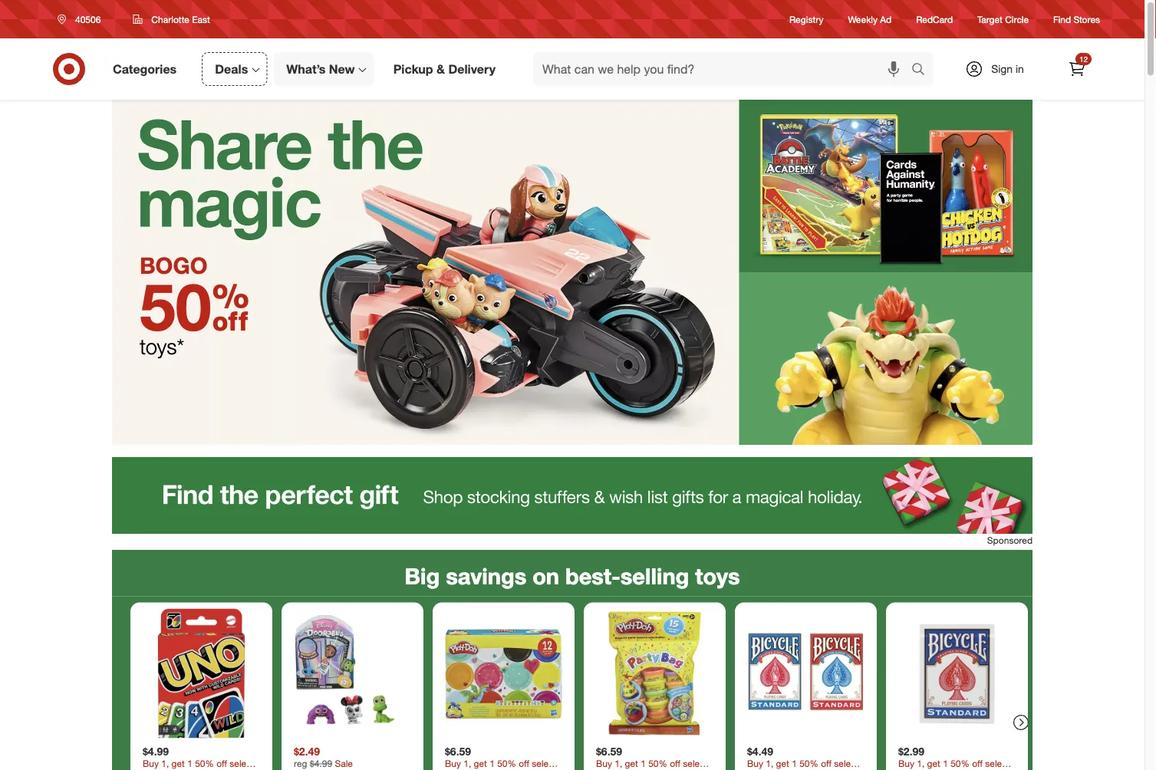 Task type: vqa. For each thing, say whether or not it's contained in the screenshot.
the What can we help you find? suggestions appear below Search Field at the top of page
yes



Task type: locate. For each thing, give the bounding box(es) containing it.
50 
[[140, 267, 249, 346]]

1 horizontal spatial $6.59
[[596, 745, 623, 758]]

0 horizontal spatial $6.59 link
[[439, 609, 569, 771]]

40506 button
[[48, 5, 117, 33]]

registry
[[790, 13, 824, 25]]

savings
[[446, 563, 527, 590]]

2 $6.59 from the left
[[596, 745, 623, 758]]

$6.59 link
[[439, 609, 569, 771], [590, 609, 720, 771]]

advertisement region
[[112, 457, 1033, 534]]

sign in link
[[952, 52, 1048, 86]]

$4.99
[[143, 745, 169, 758], [310, 758, 332, 770]]

play-doh bright delights 12-pack image
[[439, 609, 569, 739]]

stores
[[1074, 13, 1101, 25]]

search button
[[905, 52, 942, 89]]

what's new link
[[273, 52, 374, 86]]

1 $6.59 from the left
[[445, 745, 471, 758]]

find
[[1054, 13, 1072, 25]]

best-
[[566, 563, 621, 590]]

registry link
[[790, 13, 824, 26]]

ad
[[881, 13, 892, 25]]

2 $6.59 link from the left
[[590, 609, 720, 771]]

selling
[[621, 563, 689, 590]]

$2.99 link
[[893, 609, 1022, 771]]

$4.99 link
[[137, 609, 266, 771]]

pickup & delivery
[[393, 61, 496, 76]]


[[212, 267, 249, 346]]

in
[[1016, 62, 1025, 76]]

charlotte
[[151, 13, 190, 25]]

$6.59
[[445, 745, 471, 758], [596, 745, 623, 758]]

weekly
[[848, 13, 878, 25]]

0 horizontal spatial $6.59
[[445, 745, 471, 758]]

new
[[329, 61, 355, 76]]

0 horizontal spatial $4.99
[[143, 745, 169, 758]]

weekly ad
[[848, 13, 892, 25]]

sale
[[335, 758, 353, 770]]

delivery
[[449, 61, 496, 76]]

reg
[[294, 758, 307, 770]]

what's
[[286, 61, 326, 76]]

circle
[[1006, 13, 1029, 25]]

1 horizontal spatial $4.99
[[310, 758, 332, 770]]

50
[[140, 267, 212, 346]]

1 horizontal spatial $6.59 link
[[590, 609, 720, 771]]

$2.49
[[294, 745, 320, 758]]

uno card game image
[[137, 609, 266, 739]]

charlotte east
[[151, 13, 210, 25]]

redcard link
[[917, 13, 953, 26]]

$4.99 inside $2.49 reg $4.99 sale
[[310, 758, 332, 770]]



Task type: describe. For each thing, give the bounding box(es) containing it.
$2.99
[[899, 745, 925, 758]]

categories
[[113, 61, 177, 76]]

target circle
[[978, 13, 1029, 25]]

find stores link
[[1054, 13, 1101, 26]]

toys*
[[140, 333, 184, 359]]

sign
[[992, 62, 1013, 76]]

$6.59 for play-doh party bag - 15pc image
[[596, 745, 623, 758]]

&
[[437, 61, 445, 76]]

charlotte east button
[[123, 5, 220, 33]]

deals link
[[202, 52, 267, 86]]

big
[[405, 563, 440, 590]]

target
[[978, 13, 1003, 25]]

bogo
[[140, 252, 208, 279]]

big savings on best-selling toys
[[405, 563, 740, 590]]

find stores
[[1054, 13, 1101, 25]]

target circle link
[[978, 13, 1029, 26]]

play-doh party bag - 15pc image
[[590, 609, 720, 739]]

weekly ad link
[[848, 13, 892, 26]]

categories link
[[100, 52, 196, 86]]

east
[[192, 13, 210, 25]]

pickup
[[393, 61, 433, 76]]

$2.49 reg $4.99 sale
[[294, 745, 353, 770]]

carousel region
[[112, 550, 1033, 771]]

What can we help you find? suggestions appear below search field
[[533, 52, 916, 86]]

12
[[1080, 54, 1088, 64]]

search
[[905, 63, 942, 78]]

1 $6.59 link from the left
[[439, 609, 569, 771]]

sponsored
[[988, 535, 1033, 546]]

40506
[[75, 13, 101, 25]]

on
[[533, 563, 559, 590]]

pickup & delivery link
[[380, 52, 515, 86]]

share the magic image
[[112, 100, 1033, 445]]

what's new
[[286, 61, 355, 76]]

$4.49 link
[[741, 609, 871, 771]]

12 link
[[1061, 52, 1094, 86]]

toys
[[696, 563, 740, 590]]

redcard
[[917, 13, 953, 25]]

bicycle standard playing cards 2pk image
[[741, 609, 871, 739]]

deals
[[215, 61, 248, 76]]

sign in
[[992, 62, 1025, 76]]

bicycle standard playing cards image
[[893, 609, 1022, 739]]

$6.59 for play-doh bright delights 12-pack image
[[445, 745, 471, 758]]

$4.49
[[748, 745, 774, 758]]

disney doorables mini peek series 10 image
[[288, 609, 418, 739]]



